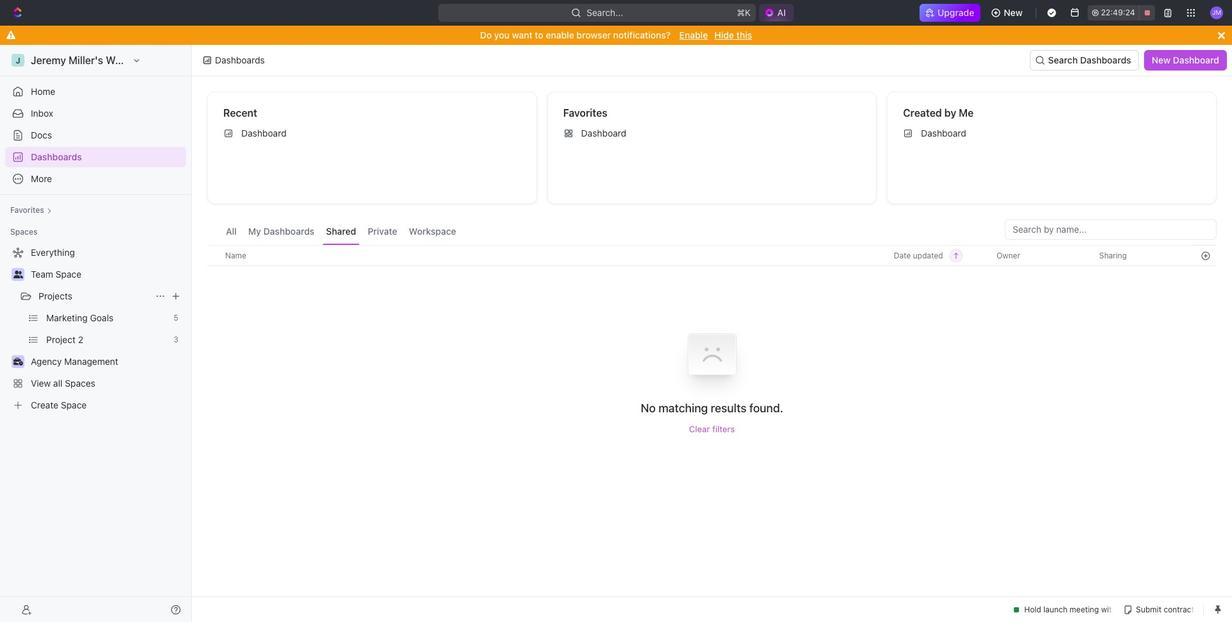 Task type: describe. For each thing, give the bounding box(es) containing it.
matching
[[659, 402, 708, 415]]

notifications?
[[613, 30, 671, 40]]

project 2 link
[[46, 330, 168, 350]]

project 2
[[46, 334, 83, 345]]

no matching results found. row
[[207, 316, 1217, 434]]

to
[[535, 30, 543, 40]]

more
[[31, 173, 52, 184]]

date updated button
[[886, 246, 962, 266]]

upgrade link
[[920, 4, 981, 22]]

new dashboard button
[[1144, 50, 1227, 71]]

agency
[[31, 356, 62, 367]]

no
[[641, 402, 656, 415]]

docs
[[31, 130, 52, 141]]

marketing
[[46, 313, 88, 323]]

want
[[512, 30, 533, 40]]

search dashboards
[[1048, 55, 1131, 65]]

dashboard for recent
[[241, 128, 287, 139]]

no data image
[[674, 316, 751, 401]]

clear filters
[[689, 424, 735, 434]]

jm button
[[1207, 3, 1227, 23]]

created by me
[[903, 107, 974, 119]]

create
[[31, 400, 58, 411]]

marketing goals
[[46, 313, 113, 323]]

everything link
[[5, 243, 184, 263]]

create space link
[[5, 395, 184, 416]]

workspace button
[[406, 219, 459, 245]]

more button
[[5, 169, 186, 189]]

private button
[[365, 219, 401, 245]]

do
[[480, 30, 492, 40]]

row containing name
[[207, 245, 1217, 266]]

5
[[174, 313, 178, 323]]

upgrade
[[938, 7, 974, 18]]

3
[[174, 335, 178, 345]]

me
[[959, 107, 974, 119]]

0 vertical spatial spaces
[[10, 227, 37, 237]]

do you want to enable browser notifications? enable hide this
[[480, 30, 752, 40]]

owner
[[997, 251, 1020, 260]]

marketing goals link
[[46, 308, 169, 329]]

results
[[711, 402, 747, 415]]

updated
[[913, 251, 943, 260]]

view
[[31, 378, 51, 389]]

projects
[[39, 291, 72, 302]]

jeremy miller's workspace
[[31, 55, 159, 66]]

browser
[[577, 30, 611, 40]]

created
[[903, 107, 942, 119]]

0 vertical spatial favorites
[[563, 107, 608, 119]]

search dashboards button
[[1030, 50, 1139, 71]]

filters
[[712, 424, 735, 434]]

home link
[[5, 82, 186, 102]]

space for team space
[[56, 269, 81, 280]]

dashboard for created by me
[[921, 128, 966, 139]]

dashboard link for created by me
[[898, 123, 1211, 144]]

projects link
[[39, 286, 150, 307]]

search...
[[587, 7, 623, 18]]

goals
[[90, 313, 113, 323]]

view all spaces link
[[5, 374, 184, 394]]

view all spaces
[[31, 378, 95, 389]]

all button
[[223, 219, 240, 245]]

business time image
[[13, 358, 23, 366]]

recent
[[223, 107, 257, 119]]

agency management
[[31, 356, 118, 367]]

no matching results found.
[[641, 402, 783, 415]]

you
[[494, 30, 510, 40]]

date updated
[[894, 251, 943, 260]]

sidebar navigation
[[0, 45, 194, 623]]

everything
[[31, 247, 75, 258]]



Task type: vqa. For each thing, say whether or not it's contained in the screenshot.
user group ICON inside Sidebar NAVIGATION
no



Task type: locate. For each thing, give the bounding box(es) containing it.
inbox
[[31, 108, 53, 119]]

search
[[1048, 55, 1078, 65]]

0 vertical spatial new
[[1004, 7, 1023, 18]]

1 horizontal spatial workspace
[[409, 226, 456, 237]]

0 horizontal spatial workspace
[[106, 55, 159, 66]]

2 horizontal spatial dashboard link
[[898, 123, 1211, 144]]

0 horizontal spatial dashboard link
[[218, 123, 531, 144]]

dashboards up more
[[31, 151, 82, 162]]

name
[[225, 251, 246, 260]]

1 horizontal spatial spaces
[[65, 378, 95, 389]]

all
[[53, 378, 62, 389]]

user group image
[[13, 271, 23, 279]]

new inside new button
[[1004, 7, 1023, 18]]

shared
[[326, 226, 356, 237]]

0 horizontal spatial favorites
[[10, 205, 44, 215]]

found.
[[749, 402, 783, 415]]

create space
[[31, 400, 87, 411]]

3 dashboard link from the left
[[898, 123, 1211, 144]]

team
[[31, 269, 53, 280]]

miller's
[[69, 55, 103, 66]]

clear
[[689, 424, 710, 434]]

spaces
[[10, 227, 37, 237], [65, 378, 95, 389]]

1 dashboard link from the left
[[218, 123, 531, 144]]

tab list containing all
[[223, 219, 459, 245]]

dashboards right search
[[1080, 55, 1131, 65]]

space for create space
[[61, 400, 87, 411]]

by
[[945, 107, 956, 119]]

my dashboards
[[248, 226, 314, 237]]

row
[[207, 245, 1217, 266]]

jeremy miller's workspace, , element
[[12, 54, 24, 67]]

docs link
[[5, 125, 186, 146]]

my dashboards button
[[245, 219, 318, 245]]

new button
[[986, 3, 1030, 23]]

team space
[[31, 269, 81, 280]]

1 vertical spatial new
[[1152, 55, 1171, 65]]

0 horizontal spatial new
[[1004, 7, 1023, 18]]

dashboards inside "button"
[[263, 226, 314, 237]]

tree inside the sidebar navigation
[[5, 243, 186, 416]]

1 vertical spatial workspace
[[409, 226, 456, 237]]

my
[[248, 226, 261, 237]]

space down view all spaces
[[61, 400, 87, 411]]

jeremy
[[31, 55, 66, 66]]

no matching results found. table
[[207, 245, 1217, 434]]

0 horizontal spatial spaces
[[10, 227, 37, 237]]

tree containing everything
[[5, 243, 186, 416]]

workspace inside the sidebar navigation
[[106, 55, 159, 66]]

spaces right all
[[65, 378, 95, 389]]

1 vertical spatial spaces
[[65, 378, 95, 389]]

ai
[[777, 7, 786, 18]]

workspace
[[106, 55, 159, 66], [409, 226, 456, 237]]

favorites
[[563, 107, 608, 119], [10, 205, 44, 215]]

ai button
[[759, 4, 794, 22]]

home
[[31, 86, 55, 97]]

project
[[46, 334, 76, 345]]

enable
[[679, 30, 708, 40]]

dashboard
[[1173, 55, 1219, 65], [241, 128, 287, 139], [581, 128, 626, 139], [921, 128, 966, 139]]

sharing
[[1099, 251, 1127, 260]]

space up projects
[[56, 269, 81, 280]]

hide
[[714, 30, 734, 40]]

private
[[368, 226, 397, 237]]

workspace inside button
[[409, 226, 456, 237]]

new dashboard
[[1152, 55, 1219, 65]]

spaces down favorites button
[[10, 227, 37, 237]]

workspace right private
[[409, 226, 456, 237]]

dashboard link for favorites
[[558, 123, 871, 144]]

0 vertical spatial space
[[56, 269, 81, 280]]

new for new dashboard
[[1152, 55, 1171, 65]]

0 vertical spatial workspace
[[106, 55, 159, 66]]

inbox link
[[5, 103, 186, 124]]

22:49:24
[[1101, 8, 1135, 17]]

agency management link
[[31, 352, 184, 372]]

favorites inside button
[[10, 205, 44, 215]]

22:49:24 button
[[1088, 5, 1155, 21]]

dashboards up the recent
[[215, 55, 265, 65]]

date
[[894, 251, 911, 260]]

dashboards inside the sidebar navigation
[[31, 151, 82, 162]]

⌘k
[[737, 7, 751, 18]]

tree
[[5, 243, 186, 416]]

2
[[78, 334, 83, 345]]

dashboard inside button
[[1173, 55, 1219, 65]]

favorites button
[[5, 203, 57, 218]]

team space link
[[31, 264, 184, 285]]

Search by name... text field
[[1013, 220, 1209, 239]]

1 horizontal spatial dashboard link
[[558, 123, 871, 144]]

enable
[[546, 30, 574, 40]]

new right 'upgrade'
[[1004, 7, 1023, 18]]

new down 22:49:24 button
[[1152, 55, 1171, 65]]

new
[[1004, 7, 1023, 18], [1152, 55, 1171, 65]]

2 dashboard link from the left
[[558, 123, 871, 144]]

workspace right miller's
[[106, 55, 159, 66]]

j
[[16, 56, 20, 65]]

this
[[736, 30, 752, 40]]

tab list
[[223, 219, 459, 245]]

shared button
[[323, 219, 359, 245]]

1 vertical spatial favorites
[[10, 205, 44, 215]]

all
[[226, 226, 237, 237]]

dashboards inside button
[[1080, 55, 1131, 65]]

dashboard for favorites
[[581, 128, 626, 139]]

jm
[[1212, 9, 1221, 16]]

clear filters button
[[689, 424, 735, 434]]

dashboards link
[[5, 147, 186, 168]]

1 horizontal spatial new
[[1152, 55, 1171, 65]]

new inside new dashboard button
[[1152, 55, 1171, 65]]

dashboards right my
[[263, 226, 314, 237]]

1 vertical spatial space
[[61, 400, 87, 411]]

management
[[64, 356, 118, 367]]

dashboard link
[[218, 123, 531, 144], [558, 123, 871, 144], [898, 123, 1211, 144]]

dashboard link for recent
[[218, 123, 531, 144]]

new for new
[[1004, 7, 1023, 18]]

dashboards
[[215, 55, 265, 65], [1080, 55, 1131, 65], [31, 151, 82, 162], [263, 226, 314, 237]]

1 horizontal spatial favorites
[[563, 107, 608, 119]]



